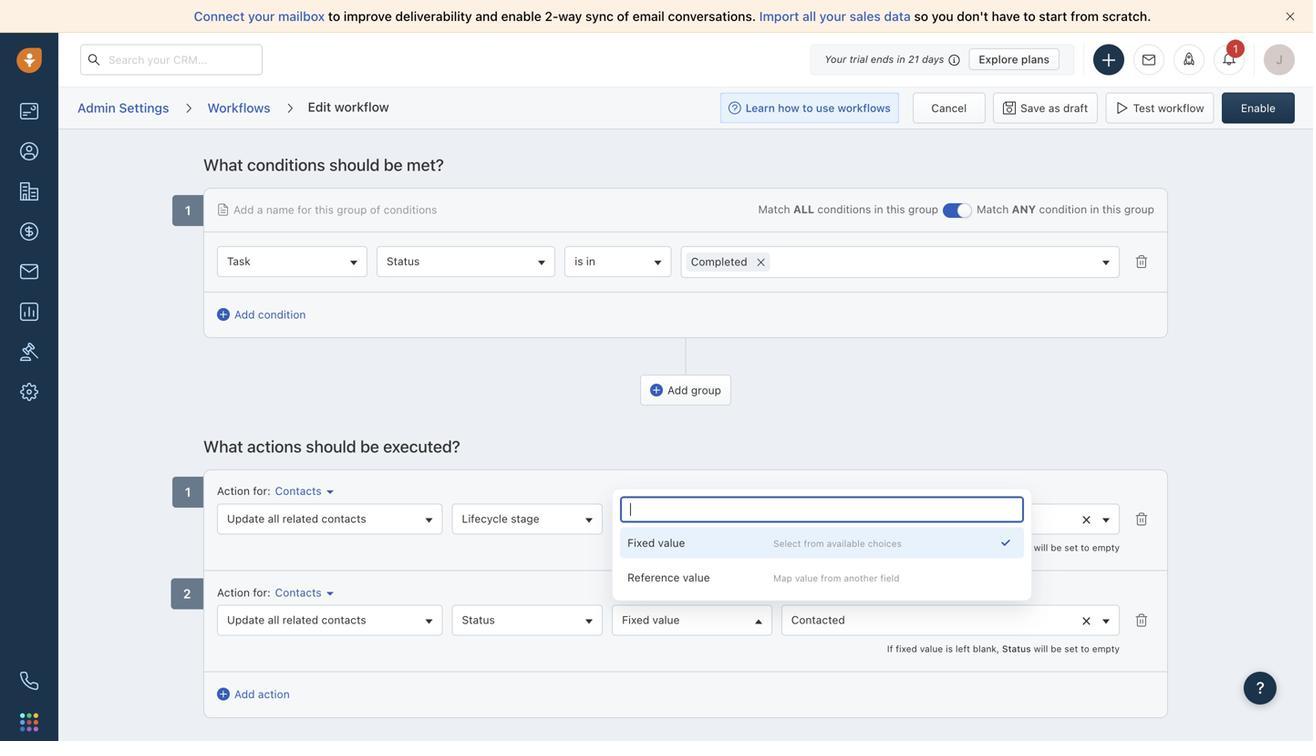 Task type: vqa. For each thing, say whether or not it's contained in the screenshot.
"Explore plans" button
no



Task type: describe. For each thing, give the bounding box(es) containing it.
add for add group
[[668, 384, 688, 397]]

1 will from the top
[[1034, 543, 1049, 553]]

1 set from the top
[[1065, 543, 1079, 553]]

trial
[[850, 53, 868, 65]]

1 horizontal spatial stage
[[1007, 543, 1032, 553]]

plans
[[1022, 53, 1050, 66]]

explore
[[979, 53, 1019, 66]]

add condition
[[234, 308, 306, 321]]

settings
[[119, 100, 169, 115]]

save
[[1021, 102, 1046, 115]]

update all related contacts button for lifecycle stage
[[217, 504, 443, 535]]

add for add action
[[234, 689, 255, 701]]

a
[[257, 203, 263, 216]]

status button for fixed value
[[452, 605, 603, 636]]

select from available choices
[[774, 539, 902, 549]]

admin settings
[[78, 100, 169, 115]]

2 your from the left
[[820, 9, 847, 24]]

lead
[[792, 513, 817, 525]]

× for lead
[[1082, 509, 1092, 529]]

what's new image
[[1183, 52, 1196, 65]]

workflow for edit workflow
[[335, 99, 389, 114]]

1 vertical spatial from
[[804, 539, 825, 549]]

scratch.
[[1103, 9, 1152, 24]]

what conditions should be met?
[[203, 155, 444, 175]]

reference value
[[628, 572, 710, 584]]

close image
[[1286, 12, 1296, 21]]

save as draft button
[[994, 93, 1099, 124]]

way
[[559, 9, 582, 24]]

value inside dropdown button
[[653, 614, 680, 627]]

in for ends
[[897, 53, 906, 65]]

test
[[1134, 102, 1156, 115]]

contacts for lifecycle stage
[[322, 513, 366, 525]]

group for match any condition in this group
[[1125, 203, 1155, 216]]

email
[[633, 9, 665, 24]]

1 vertical spatial lifecycle
[[964, 543, 1004, 553]]

21
[[909, 53, 920, 65]]

completed
[[691, 255, 748, 268]]

add action
[[234, 689, 290, 701]]

action
[[258, 689, 290, 701]]

conversations.
[[668, 9, 756, 24]]

update for status
[[227, 614, 265, 627]]

connect your mailbox to improve deliverability and enable 2-way sync of email conversations. import all your sales data so you don't have to start from scratch.
[[194, 9, 1152, 24]]

update for lifecycle stage
[[227, 513, 265, 525]]

value inside button
[[653, 513, 680, 525]]

mailbox
[[278, 9, 325, 24]]

should for conditions
[[329, 155, 380, 175]]

× button
[[752, 251, 771, 272]]

edit
[[308, 99, 331, 114]]

0 vertical spatial from
[[1071, 9, 1099, 24]]

edit workflow
[[308, 99, 389, 114]]

× inside button
[[757, 251, 766, 271]]

add group button
[[641, 375, 732, 406]]

your trial ends in 21 days
[[825, 53, 945, 65]]

add a name for this group of conditions
[[234, 203, 437, 216]]

2 will from the top
[[1034, 644, 1049, 655]]

2 vertical spatial from
[[821, 574, 842, 584]]

is for lead
[[907, 543, 915, 553]]

as
[[1049, 102, 1061, 115]]

: for status
[[267, 587, 271, 599]]

if fixed value is left blank, lifecycle stage will be set to empty
[[849, 543, 1120, 553]]

fixed for lead
[[857, 543, 879, 553]]

admin settings link
[[77, 94, 170, 122]]

update all related contacts for status
[[227, 614, 366, 627]]

action for status
[[217, 587, 250, 599]]

enable
[[501, 9, 542, 24]]

fixed for contacted
[[896, 644, 918, 655]]

your
[[825, 53, 847, 65]]

fixed for status
[[622, 614, 650, 627]]

status for task
[[387, 255, 420, 268]]

actions
[[247, 437, 302, 457]]

days
[[923, 53, 945, 65]]

left for contacted
[[956, 644, 971, 655]]

stage inside button
[[511, 513, 540, 525]]

if fixed value is left blank, status will be set to empty
[[888, 644, 1120, 655]]

contacts button for status
[[271, 585, 334, 601]]

choices
[[868, 539, 902, 549]]

2-
[[545, 9, 559, 24]]

executed?
[[383, 437, 461, 457]]

cancel button
[[913, 93, 986, 124]]

is inside is in 'button'
[[575, 255, 583, 268]]

fixed value button
[[612, 605, 773, 636]]

1 your from the left
[[248, 9, 275, 24]]

admin
[[78, 100, 116, 115]]

map
[[774, 574, 793, 584]]

properties image
[[20, 343, 38, 361]]

is in
[[575, 255, 596, 268]]

in for condition
[[1091, 203, 1100, 216]]

match all conditions in this group
[[759, 203, 939, 216]]

name
[[266, 203, 294, 216]]

field
[[881, 574, 900, 584]]

action for : for status
[[217, 587, 271, 599]]

this for name
[[315, 203, 334, 216]]

0 vertical spatial all
[[803, 9, 817, 24]]

cancel
[[932, 102, 967, 115]]

match for match all conditions in this group
[[759, 203, 791, 216]]

explore plans
[[979, 53, 1050, 66]]

add action link
[[217, 687, 290, 703]]

all for lifecycle stage
[[268, 513, 280, 525]]

× for contacted
[[1082, 611, 1092, 630]]

update all related contacts button for status
[[217, 605, 443, 636]]

reference
[[628, 572, 680, 584]]

what actions should be executed?
[[203, 437, 461, 457]]

don't
[[957, 9, 989, 24]]

group for match all conditions in this group
[[909, 203, 939, 216]]

what for what actions should be executed?
[[203, 437, 243, 457]]

2 horizontal spatial conditions
[[818, 203, 872, 216]]

task button
[[217, 246, 368, 277]]

test workflow button
[[1106, 93, 1215, 124]]

contacted
[[792, 614, 846, 627]]

start
[[1040, 9, 1068, 24]]

sync
[[586, 9, 614, 24]]

connect your mailbox link
[[194, 9, 328, 24]]

blank, for lead
[[935, 543, 961, 553]]

fixed value for contacted
[[622, 614, 680, 627]]

so
[[915, 9, 929, 24]]

enable button
[[1223, 93, 1296, 124]]

add action button
[[217, 687, 308, 705]]

draft
[[1064, 102, 1089, 115]]

freshworks switcher image
[[20, 714, 38, 732]]

1 horizontal spatial of
[[617, 9, 630, 24]]

this for condition
[[1103, 203, 1122, 216]]

contacts for status
[[322, 614, 366, 627]]

is in button
[[565, 246, 672, 277]]

add for add condition
[[234, 308, 255, 321]]



Task type: locate. For each thing, give the bounding box(es) containing it.
2 vertical spatial all
[[268, 614, 280, 627]]

phone element
[[11, 663, 47, 700]]

contacts button for lifecycle stage
[[271, 484, 334, 499]]

add for add a name for this group of conditions
[[234, 203, 254, 216]]

left for lead
[[917, 543, 932, 553]]

0 vertical spatial is
[[575, 255, 583, 268]]

add
[[234, 203, 254, 216], [234, 308, 255, 321], [668, 384, 688, 397], [234, 689, 255, 701]]

related up action
[[283, 614, 319, 627]]

2 related from the top
[[283, 614, 319, 627]]

0 vertical spatial contacts
[[322, 513, 366, 525]]

fixed down field
[[896, 644, 918, 655]]

your left sales
[[820, 9, 847, 24]]

1 horizontal spatial condition
[[1040, 203, 1088, 216]]

related
[[283, 513, 319, 525], [283, 614, 319, 627]]

1 vertical spatial contacts
[[322, 614, 366, 627]]

status for update all related contacts
[[462, 614, 495, 627]]

0 vertical spatial related
[[283, 513, 319, 525]]

met?
[[407, 155, 444, 175]]

this for conditions
[[887, 203, 906, 216]]

lifecycle
[[462, 513, 508, 525], [964, 543, 1004, 553]]

1 vertical spatial status button
[[452, 605, 603, 636]]

1 vertical spatial fixed value
[[628, 537, 686, 550]]

0 vertical spatial contacts
[[275, 485, 322, 498]]

sales
[[850, 9, 881, 24]]

explore plans link
[[969, 48, 1060, 70]]

1 contacts from the top
[[275, 485, 322, 498]]

1 vertical spatial left
[[956, 644, 971, 655]]

1 vertical spatial stage
[[1007, 543, 1032, 553]]

workflows link
[[207, 94, 271, 122]]

1 empty from the top
[[1093, 543, 1120, 553]]

1 update all related contacts button from the top
[[217, 504, 443, 535]]

0 vertical spatial condition
[[1040, 203, 1088, 216]]

0 vertical spatial fixed
[[622, 513, 650, 525]]

1 vertical spatial fixed
[[896, 644, 918, 655]]

workflow inside button
[[1159, 102, 1205, 115]]

fixed up another
[[857, 543, 879, 553]]

update all related contacts for lifecycle stage
[[227, 513, 366, 525]]

if up another
[[849, 543, 855, 553]]

1 vertical spatial will
[[1034, 644, 1049, 655]]

in
[[897, 53, 906, 65], [875, 203, 884, 216], [1091, 203, 1100, 216], [587, 255, 596, 268]]

1 contacts button from the top
[[271, 484, 334, 499]]

fixed for lifecycle stage
[[622, 513, 650, 525]]

set
[[1065, 543, 1079, 553], [1065, 644, 1079, 655]]

1 vertical spatial set
[[1065, 644, 1079, 655]]

add inside add action link
[[234, 689, 255, 701]]

2 update from the top
[[227, 614, 265, 627]]

map value from another field
[[774, 574, 900, 584]]

0 vertical spatial of
[[617, 9, 630, 24]]

0 vertical spatial set
[[1065, 543, 1079, 553]]

contacts for lifecycle stage
[[275, 485, 322, 498]]

0 vertical spatial action
[[217, 485, 250, 498]]

fixed inside button
[[622, 513, 650, 525]]

2 vertical spatial fixed value
[[622, 614, 680, 627]]

0 vertical spatial lifecycle
[[462, 513, 508, 525]]

0 horizontal spatial blank,
[[935, 543, 961, 553]]

is
[[575, 255, 583, 268], [907, 543, 915, 553], [946, 644, 953, 655]]

1 horizontal spatial this
[[887, 203, 906, 216]]

0 vertical spatial contacts button
[[271, 484, 334, 499]]

0 vertical spatial status button
[[377, 246, 556, 277]]

1 horizontal spatial workflow
[[1159, 102, 1205, 115]]

1 vertical spatial update all related contacts
[[227, 614, 366, 627]]

1 horizontal spatial fixed
[[896, 644, 918, 655]]

0 vertical spatial blank,
[[935, 543, 961, 553]]

1 related from the top
[[283, 513, 319, 525]]

0 vertical spatial ×
[[757, 251, 766, 271]]

your
[[248, 9, 275, 24], [820, 9, 847, 24]]

match left all
[[759, 203, 791, 216]]

left
[[917, 543, 932, 553], [956, 644, 971, 655]]

: for lifecycle stage
[[267, 485, 271, 498]]

status button for is in
[[377, 246, 556, 277]]

1 match from the left
[[759, 203, 791, 216]]

add inside add group button
[[668, 384, 688, 397]]

fixed value button
[[612, 504, 773, 535]]

0 horizontal spatial lifecycle
[[462, 513, 508, 525]]

have
[[992, 9, 1021, 24]]

1 vertical spatial should
[[306, 437, 356, 457]]

should
[[329, 155, 380, 175], [306, 437, 356, 457]]

workflow right edit
[[335, 99, 389, 114]]

lifecycle stage button
[[452, 504, 603, 535]]

0 vertical spatial stage
[[511, 513, 540, 525]]

match for match any condition in this group
[[977, 203, 1009, 216]]

2 update all related contacts button from the top
[[217, 605, 443, 636]]

you
[[932, 9, 954, 24]]

status
[[387, 255, 420, 268], [462, 614, 495, 627], [1003, 644, 1032, 655]]

2 contacts from the top
[[275, 587, 322, 599]]

1 vertical spatial of
[[370, 203, 381, 216]]

add condition link
[[217, 307, 306, 323]]

ends
[[871, 53, 894, 65]]

2 match from the left
[[977, 203, 1009, 216]]

0 horizontal spatial left
[[917, 543, 932, 553]]

1 contacts from the top
[[322, 513, 366, 525]]

select
[[774, 539, 802, 549]]

from right start
[[1071, 9, 1099, 24]]

1
[[1234, 42, 1239, 55]]

from left another
[[821, 574, 842, 584]]

available
[[827, 539, 866, 549]]

be
[[384, 155, 403, 175], [360, 437, 379, 457], [1051, 543, 1062, 553], [1051, 644, 1062, 655]]

contacts for status
[[275, 587, 322, 599]]

0 horizontal spatial of
[[370, 203, 381, 216]]

0 horizontal spatial this
[[315, 203, 334, 216]]

list box
[[621, 528, 1025, 594]]

2 action for : from the top
[[217, 587, 271, 599]]

condition inside the 'add condition' link
[[258, 308, 306, 321]]

deliverability
[[395, 9, 472, 24]]

0 horizontal spatial status
[[387, 255, 420, 268]]

update all related contacts up action
[[227, 614, 366, 627]]

1 vertical spatial status
[[462, 614, 495, 627]]

1 vertical spatial :
[[267, 587, 271, 599]]

update all related contacts down "actions"
[[227, 513, 366, 525]]

2 horizontal spatial status
[[1003, 644, 1032, 655]]

workflows
[[208, 100, 271, 115]]

all up action
[[268, 614, 280, 627]]

match any condition in this group
[[977, 203, 1155, 216]]

0 vertical spatial status
[[387, 255, 420, 268]]

add inside the 'add condition' link
[[234, 308, 255, 321]]

0 horizontal spatial your
[[248, 9, 275, 24]]

fixed
[[857, 543, 879, 553], [896, 644, 918, 655]]

all for status
[[268, 614, 280, 627]]

of right sync
[[617, 9, 630, 24]]

1 vertical spatial ×
[[1082, 509, 1092, 529]]

action for : for lifecycle stage
[[217, 485, 271, 498]]

2 vertical spatial is
[[946, 644, 953, 655]]

0 horizontal spatial stage
[[511, 513, 540, 525]]

0 vertical spatial update all related contacts
[[227, 513, 366, 525]]

if
[[849, 543, 855, 553], [888, 644, 894, 655]]

match left any
[[977, 203, 1009, 216]]

is for contacted
[[946, 644, 953, 655]]

conditions down the met?
[[384, 203, 437, 216]]

1 horizontal spatial blank,
[[973, 644, 1000, 655]]

in inside is in 'button'
[[587, 255, 596, 268]]

None search field
[[621, 497, 1025, 523]]

another
[[844, 574, 878, 584]]

all right import
[[803, 9, 817, 24]]

0 vertical spatial what
[[203, 155, 243, 175]]

Search your CRM... text field
[[80, 44, 263, 75]]

related for lifecycle stage
[[283, 513, 319, 525]]

workflow for test workflow
[[1159, 102, 1205, 115]]

0 horizontal spatial match
[[759, 203, 791, 216]]

1 horizontal spatial lifecycle
[[964, 543, 1004, 553]]

fixed inside dropdown button
[[622, 614, 650, 627]]

0 horizontal spatial is
[[575, 255, 583, 268]]

status button
[[377, 246, 556, 277], [452, 605, 603, 636]]

group inside button
[[691, 384, 722, 397]]

data
[[885, 9, 911, 24]]

2 horizontal spatial is
[[946, 644, 953, 655]]

workflow right test
[[1159, 102, 1205, 115]]

0 horizontal spatial condition
[[258, 308, 306, 321]]

1 vertical spatial related
[[283, 614, 319, 627]]

phone image
[[20, 672, 38, 691]]

2 contacts from the top
[[322, 614, 366, 627]]

if for lead
[[849, 543, 855, 553]]

should for actions
[[306, 437, 356, 457]]

1 vertical spatial empty
[[1093, 644, 1120, 655]]

0 vertical spatial action for :
[[217, 485, 271, 498]]

0 vertical spatial left
[[917, 543, 932, 553]]

what for what conditions should be met?
[[203, 155, 243, 175]]

if down field
[[888, 644, 894, 655]]

task
[[227, 255, 251, 268]]

for for status
[[253, 587, 267, 599]]

1 : from the top
[[267, 485, 271, 498]]

2 vertical spatial for
[[253, 587, 267, 599]]

2 set from the top
[[1065, 644, 1079, 655]]

value
[[653, 513, 680, 525], [658, 537, 686, 550], [882, 543, 905, 553], [683, 572, 710, 584], [795, 574, 819, 584], [653, 614, 680, 627], [920, 644, 944, 655]]

1 vertical spatial if
[[888, 644, 894, 655]]

lifecycle stage
[[462, 513, 540, 525]]

0 vertical spatial fixed value
[[622, 513, 680, 525]]

conditions up name at the top of page
[[247, 155, 325, 175]]

1 horizontal spatial status
[[462, 614, 495, 627]]

in for conditions
[[875, 203, 884, 216]]

0 horizontal spatial fixed
[[857, 543, 879, 553]]

:
[[267, 485, 271, 498], [267, 587, 271, 599]]

test workflow
[[1134, 102, 1205, 115]]

what down workflows link
[[203, 155, 243, 175]]

should up the add a name for this group of conditions
[[329, 155, 380, 175]]

lifecycle inside lifecycle stage button
[[462, 513, 508, 525]]

0 vertical spatial for
[[298, 203, 312, 216]]

1 link
[[1214, 40, 1245, 75]]

1 horizontal spatial your
[[820, 9, 847, 24]]

1 vertical spatial for
[[253, 485, 267, 498]]

improve
[[344, 9, 392, 24]]

empty
[[1093, 543, 1120, 553], [1093, 644, 1120, 655]]

action for :
[[217, 485, 271, 498], [217, 587, 271, 599]]

for for lifecycle stage
[[253, 485, 267, 498]]

blank, for contacted
[[973, 644, 1000, 655]]

1 vertical spatial update all related contacts button
[[217, 605, 443, 636]]

2 action from the top
[[217, 587, 250, 599]]

fixed
[[622, 513, 650, 525], [628, 537, 655, 550], [622, 614, 650, 627]]

1 vertical spatial contacts button
[[271, 585, 334, 601]]

related for status
[[283, 614, 319, 627]]

2 what from the top
[[203, 437, 243, 457]]

1 horizontal spatial is
[[907, 543, 915, 553]]

any
[[1012, 203, 1037, 216]]

fixed inside list box
[[628, 537, 655, 550]]

0 vertical spatial should
[[329, 155, 380, 175]]

condition right any
[[1040, 203, 1088, 216]]

enable
[[1242, 102, 1276, 115]]

0 horizontal spatial conditions
[[247, 155, 325, 175]]

2 vertical spatial status
[[1003, 644, 1032, 655]]

all
[[794, 203, 815, 216]]

0 vertical spatial will
[[1034, 543, 1049, 553]]

and
[[476, 9, 498, 24]]

2 : from the top
[[267, 587, 271, 599]]

1 vertical spatial fixed
[[628, 537, 655, 550]]

add group
[[668, 384, 722, 397]]

match
[[759, 203, 791, 216], [977, 203, 1009, 216]]

all down "actions"
[[268, 513, 280, 525]]

0 vertical spatial if
[[849, 543, 855, 553]]

1 horizontal spatial if
[[888, 644, 894, 655]]

fixed value for lead
[[622, 513, 680, 525]]

from right 'select' at the bottom right of the page
[[804, 539, 825, 549]]

2 update all related contacts from the top
[[227, 614, 366, 627]]

update up add action link
[[227, 614, 265, 627]]

1 vertical spatial is
[[907, 543, 915, 553]]

of down what conditions should be met?
[[370, 203, 381, 216]]

update
[[227, 513, 265, 525], [227, 614, 265, 627]]

2 horizontal spatial this
[[1103, 203, 1122, 216]]

fixed value inside dropdown button
[[622, 614, 680, 627]]

related down "actions"
[[283, 513, 319, 525]]

0 vertical spatial update all related contacts button
[[217, 504, 443, 535]]

action for lifecycle stage
[[217, 485, 250, 498]]

2 contacts button from the top
[[271, 585, 334, 601]]

group for add a name for this group of conditions
[[337, 203, 367, 216]]

what left "actions"
[[203, 437, 243, 457]]

1 action for : from the top
[[217, 485, 271, 498]]

1 what from the top
[[203, 155, 243, 175]]

1 vertical spatial contacts
[[275, 587, 322, 599]]

1 update from the top
[[227, 513, 265, 525]]

your left mailbox
[[248, 9, 275, 24]]

import
[[760, 9, 800, 24]]

1 vertical spatial action
[[217, 587, 250, 599]]

1 vertical spatial all
[[268, 513, 280, 525]]

fixed value inside button
[[622, 513, 680, 525]]

update all related contacts button
[[217, 504, 443, 535], [217, 605, 443, 636]]

fixed value inside list box
[[628, 537, 686, 550]]

1 horizontal spatial left
[[956, 644, 971, 655]]

should right "actions"
[[306, 437, 356, 457]]

contacts
[[322, 513, 366, 525], [322, 614, 366, 627]]

0 vertical spatial update
[[227, 513, 265, 525]]

if for contacted
[[888, 644, 894, 655]]

update down "actions"
[[227, 513, 265, 525]]

stage
[[511, 513, 540, 525], [1007, 543, 1032, 553]]

this
[[887, 203, 906, 216], [1103, 203, 1122, 216], [315, 203, 334, 216]]

will
[[1034, 543, 1049, 553], [1034, 644, 1049, 655]]

list box containing fixed value
[[621, 528, 1025, 594]]

1 update all related contacts from the top
[[227, 513, 366, 525]]

1 horizontal spatial match
[[977, 203, 1009, 216]]

connect
[[194, 9, 245, 24]]

0 horizontal spatial workflow
[[335, 99, 389, 114]]

1 action from the top
[[217, 485, 250, 498]]

condition
[[1040, 203, 1088, 216], [258, 308, 306, 321]]

1 vertical spatial update
[[227, 614, 265, 627]]

condition down the task button
[[258, 308, 306, 321]]

import all your sales data link
[[760, 9, 915, 24]]

for
[[298, 203, 312, 216], [253, 485, 267, 498], [253, 587, 267, 599]]

1 vertical spatial blank,
[[973, 644, 1000, 655]]

2 empty from the top
[[1093, 644, 1120, 655]]

update all related contacts
[[227, 513, 366, 525], [227, 614, 366, 627]]

1 horizontal spatial conditions
[[384, 203, 437, 216]]

0 vertical spatial :
[[267, 485, 271, 498]]

save as draft
[[1021, 102, 1089, 115]]

2 vertical spatial fixed
[[622, 614, 650, 627]]

conditions right all
[[818, 203, 872, 216]]

1 vertical spatial what
[[203, 437, 243, 457]]

2 vertical spatial ×
[[1082, 611, 1092, 630]]



